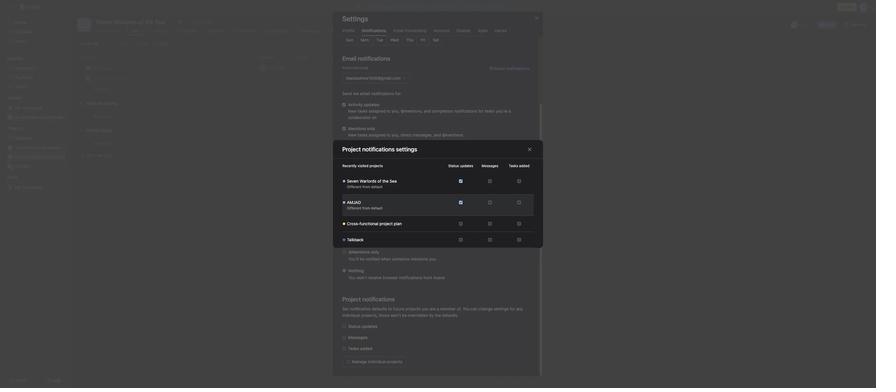 Task type: describe. For each thing, give the bounding box(es) containing it.
apps
[[478, 28, 488, 33]]

add task… row for world news
[[70, 138, 876, 149]]

sea inside the projects element
[[58, 154, 65, 159]]

messages,
[[413, 132, 433, 137]]

Completed checkbox
[[85, 75, 92, 82]]

due
[[294, 55, 301, 60]]

projects inside manage individual projects button
[[387, 359, 402, 364]]

post recruiting
[[86, 101, 118, 106]]

status inside "weekly reports status updates on projects in your portfolios"
[[348, 167, 360, 172]]

set notification defaults to future projects you are a member of. you can change settings for any individual projects, those won't be overridden by the defaults.
[[342, 306, 523, 318]]

project notifications settings
[[342, 146, 417, 152]]

home
[[15, 20, 26, 25]]

be for you'll
[[360, 256, 364, 261]]

you inside @mentions only you'll be notified when someone mentions you
[[429, 256, 436, 261]]

manage individual projects
[[352, 359, 402, 364]]

remove from starred image
[[177, 20, 182, 24]]

recently visited projects
[[342, 164, 383, 168]]

workspace for my workspace link inside teams "element"
[[22, 185, 42, 190]]

seven warlords of the sea inside project notifications settings dialog
[[347, 179, 397, 184]]

functional inside the projects element
[[28, 145, 47, 150]]

goals link
[[4, 82, 67, 92]]

0 horizontal spatial tasks
[[348, 346, 359, 351]]

reports
[[363, 161, 377, 166]]

you inside the nothing you won't receive browser notifications from asana
[[348, 275, 355, 280]]

amjad inside the projects element
[[15, 164, 29, 169]]

to inside set notification defaults to future projects you are a member of. you can change settings for any individual projects, those won't be overridden by the defaults.
[[388, 306, 392, 311]]

world news button
[[86, 125, 112, 136]]

seven warlords of the sea inside starred element
[[15, 115, 65, 120]]

0 horizontal spatial status updates
[[348, 324, 377, 329]]

individual inside button
[[368, 359, 386, 364]]

task name
[[78, 55, 96, 60]]

Completed checkbox
[[85, 65, 92, 72]]

my tasks link
[[4, 27, 67, 36]]

collapse task list for this section image
[[79, 101, 83, 106]]

you, for direct
[[392, 132, 399, 137]]

toggle notify about status updates checkbox for seven warlords of the sea
[[459, 179, 463, 183]]

notified for updates
[[366, 231, 380, 236]]

of inside project notifications settings dialog
[[378, 179, 381, 184]]

project
[[342, 146, 361, 152]]

projects button
[[0, 125, 23, 131]]

date
[[302, 55, 309, 60]]

1 horizontal spatial email
[[393, 28, 404, 33]]

sat
[[433, 37, 439, 42]]

notifications
[[362, 28, 386, 33]]

add up add section button
[[93, 141, 101, 146]]

you inside set notification defaults to future projects you are a member of. you can change settings for any individual projects, those won't be overridden by the defaults.
[[463, 306, 470, 311]]

of inside starred element
[[46, 115, 50, 120]]

notifications left for: at top
[[371, 91, 394, 96]]

cross- inside the projects element
[[15, 145, 28, 150]]

notifications inside the nothing you won't receive browser notifications from asana
[[399, 275, 422, 280]]

me for email
[[353, 91, 359, 96]]

a down comment
[[412, 238, 414, 243]]

notifications settings
[[362, 146, 417, 152]]

email notifications
[[342, 55, 390, 62]]

warlords inside starred element
[[28, 115, 45, 120]]

add task… for recruiting
[[93, 114, 113, 119]]

change
[[479, 306, 493, 311]]

@mentions
[[348, 249, 370, 254]]

be for you'll
[[360, 231, 364, 236]]

set
[[342, 306, 349, 311]]

added inside task updates you'll be notified when there's a comment on a task you're following, you're assigned a task, or you're added as a collaborator to a task
[[361, 238, 373, 243]]

world news
[[86, 128, 112, 133]]

add task… inside header untitled section tree grid
[[93, 87, 113, 92]]

remove
[[503, 185, 517, 189]]

tyler black
[[268, 66, 286, 70]]

for:
[[395, 91, 402, 96]]

messages inside project notifications settings dialog
[[482, 164, 498, 168]]

gantt
[[351, 28, 362, 33]]

notifications inside activity updates new tasks assigned to you, @mentions, and completion notifications for tasks you're a collaborator on
[[454, 109, 477, 114]]

updates inside task updates you'll be notified when there's a comment on a task you're following, you're assigned a task, or you're added as a collaborator to a task
[[358, 224, 374, 229]]

toggle notify about status updates checkbox for cross-functional project plan
[[459, 222, 463, 226]]

portfolios
[[414, 167, 432, 172]]

completed image for recruiting top pirates text field
[[85, 65, 92, 72]]

me for browser
[[353, 213, 359, 218]]

collaborator inside task updates you'll be notified when there's a comment on a task you're following, you're assigned a task, or you're added as a collaborator to a task
[[383, 238, 406, 243]]

toggle notify about status updates checkbox for talkback
[[459, 238, 463, 242]]

for inside set notification defaults to future projects you are a member of. you can change settings for any individual projects, those won't be overridden by the defaults.
[[510, 306, 515, 311]]

1 my workspace link from the top
[[4, 103, 67, 113]]

the inside project notifications settings dialog
[[382, 179, 389, 184]]

due
[[427, 150, 434, 155]]

from for seven warlords of the sea
[[362, 185, 370, 189]]

dashboard
[[267, 28, 288, 33]]

manage
[[352, 359, 367, 364]]

account button
[[434, 28, 450, 36]]

3 toggle notify about task creations checkbox from the top
[[517, 238, 521, 242]]

tasks added inside project notifications settings dialog
[[509, 164, 529, 168]]

add down post recruiting button
[[93, 114, 101, 119]]

add section
[[86, 153, 112, 158]]

plan inside the projects element
[[62, 145, 70, 150]]

asana
[[433, 275, 445, 280]]

insights
[[7, 56, 22, 61]]

projects element
[[0, 123, 70, 172]]

upgrade button
[[837, 3, 857, 11]]

apps button
[[478, 28, 488, 36]]

starred element
[[0, 93, 70, 123]]

insights element
[[0, 53, 70, 93]]

you for are
[[422, 306, 429, 311]]

and inside the daily summaries new tasks assigned to you and upcoming due dates
[[399, 150, 406, 155]]

and inside activity updates new tasks assigned to you, @mentions, and completion notifications for tasks you're a collaborator on
[[424, 109, 431, 114]]

email forwarding
[[393, 28, 427, 33]]

visited
[[358, 164, 368, 168]]

different for seven warlords of the sea
[[347, 185, 361, 189]]

task for task name
[[78, 55, 86, 60]]

messages link
[[295, 28, 319, 34]]

portfolios link
[[4, 73, 67, 82]]

you'll
[[348, 231, 359, 236]]

toggle notify about messages checkbox for cross-functional project plan
[[488, 222, 492, 226]]

2 horizontal spatial email
[[518, 185, 527, 189]]

add task… button inside header untitled section tree grid
[[93, 86, 113, 93]]

workflow
[[237, 28, 255, 33]]

1 vertical spatial email
[[360, 91, 370, 96]]

add inside button
[[84, 41, 91, 46]]

row containing tb
[[70, 63, 876, 74]]

0 horizontal spatial project
[[48, 145, 61, 150]]

team
[[7, 175, 17, 180]]

added inside project notifications settings dialog
[[519, 164, 529, 168]]

assign hq locations cell
[[70, 73, 257, 84]]

project notifications
[[342, 296, 395, 303]]

my tasks
[[15, 29, 32, 34]]

gantt link
[[347, 28, 362, 34]]

weekly
[[348, 161, 362, 166]]

invite button
[[6, 375, 31, 386]]

my workspace inside teams "element"
[[15, 185, 42, 190]]

new for new tasks assigned to you, direct messages, and @mentions
[[348, 132, 357, 137]]

1 add task… row from the top
[[70, 84, 876, 95]]

updates inside "weekly reports status updates on projects in your portfolios"
[[361, 167, 377, 172]]

2 seven warlords of the sea link from the top
[[4, 152, 67, 162]]

0 horizontal spatial browser
[[360, 213, 375, 218]]

sea inside starred element
[[58, 115, 65, 120]]

of inside the projects element
[[46, 154, 50, 159]]

toggle notify about messages checkbox for amjad
[[488, 201, 492, 204]]

comment
[[409, 231, 427, 236]]

2 vertical spatial added
[[360, 346, 372, 351]]

nothing you won't receive browser notifications from asana
[[348, 268, 445, 280]]

assignee
[[259, 55, 274, 60]]

inbox
[[15, 39, 25, 43]]

cross-functional project plan link
[[4, 143, 70, 152]]

browser inside the nothing you won't receive browser notifications from asana
[[383, 275, 398, 280]]

new for new tasks assigned to you, @mentions, and completion notifications for tasks you're a collaborator on
[[348, 109, 357, 114]]

on inside activity updates new tasks assigned to you, @mentions, and completion notifications for tasks you're a collaborator on
[[372, 115, 377, 120]]

for…
[[401, 213, 409, 218]]

add task… for news
[[93, 141, 113, 146]]

2 vertical spatial messages
[[348, 335, 368, 340]]

tb inside button
[[792, 22, 796, 27]]

calendar
[[208, 28, 225, 33]]

my for my workspace link inside teams "element"
[[15, 185, 21, 190]]

global element
[[0, 14, 70, 49]]

0 vertical spatial email
[[359, 66, 368, 70]]

assigned inside task updates you'll be notified when there's a comment on a task you're following, you're assigned a task, or you're added as a collaborator to a task
[[491, 231, 508, 236]]

completion
[[432, 109, 453, 114]]

task,
[[512, 231, 521, 236]]

add section button
[[77, 150, 114, 160]]

insights button
[[0, 55, 22, 61]]

when for there's
[[381, 231, 391, 236]]

task updates you'll be notified when there's a comment on a task you're following, you're assigned a task, or you're added as a collaborator to a task
[[348, 224, 526, 243]]

seven inside project notifications settings dialog
[[347, 179, 358, 184]]

close image
[[534, 16, 539, 20]]

account
[[434, 28, 450, 33]]

assigned for updates
[[369, 109, 386, 114]]

in
[[400, 167, 403, 172]]

toggle notify about task creations checkbox for plan
[[517, 222, 521, 226]]

project notifications settings dialog
[[333, 140, 543, 248]]

dates
[[436, 150, 446, 155]]

mentions
[[348, 126, 366, 131]]

1 horizontal spatial you're
[[446, 231, 458, 236]]

receive
[[368, 275, 382, 280]]

functional inside project notifications settings dialog
[[360, 221, 378, 226]]

header untitled section tree grid
[[70, 63, 876, 95]]

tasks left "you're"
[[485, 109, 495, 114]]

goals
[[15, 84, 26, 89]]

assigned for only
[[369, 132, 386, 137]]

different from default for seven warlords of the sea
[[347, 185, 383, 189]]

remove email
[[503, 185, 527, 189]]

summaries
[[359, 144, 380, 149]]

overview
[[102, 28, 120, 33]]

default for amjad
[[371, 206, 383, 210]]

be inside set notification defaults to future projects you are a member of. you can change settings for any individual projects, those won't be overridden by the defaults.
[[402, 313, 407, 318]]

my workspace link inside teams "element"
[[4, 183, 67, 192]]

your
[[404, 167, 413, 172]]

you for and
[[392, 150, 398, 155]]

new inside 'button'
[[357, 185, 365, 189]]

add task button
[[77, 40, 101, 48]]

of.
[[457, 306, 462, 311]]

remove email button
[[501, 183, 529, 191]]

@mentions only you'll be notified when someone mentions you
[[348, 249, 436, 261]]

different for amjad
[[347, 206, 361, 210]]

1 vertical spatial task
[[437, 231, 445, 236]]

display
[[457, 28, 471, 33]]

task inside button
[[92, 41, 99, 46]]

tasks for daily summaries new tasks assigned to you and upcoming due dates
[[358, 150, 368, 155]]

sun
[[346, 37, 353, 42]]

the inside set notification defaults to future projects you are a member of. you can change settings for any individual projects, those won't be overridden by the defaults.
[[435, 313, 441, 318]]

won't
[[391, 313, 401, 318]]



Task type: locate. For each thing, give the bounding box(es) containing it.
send up activity at the top left of the page
[[342, 91, 352, 96]]

assigned inside the daily summaries new tasks assigned to you and upcoming due dates
[[369, 150, 386, 155]]

updates
[[364, 102, 379, 107], [460, 164, 473, 168], [361, 167, 377, 172], [358, 224, 374, 229], [362, 324, 377, 329]]

to inside mentions only new tasks assigned to you, direct messages, and @mentions
[[387, 132, 390, 137]]

to for only
[[387, 132, 390, 137]]

teams element
[[0, 172, 70, 193]]

browser right receive at the left bottom of the page
[[383, 275, 398, 280]]

1 different from default from the top
[[347, 185, 383, 189]]

0 vertical spatial cross-
[[15, 145, 28, 150]]

to for updates
[[387, 109, 390, 114]]

you, left direct
[[392, 132, 399, 137]]

3 my from the top
[[15, 185, 21, 190]]

1 vertical spatial toggle notify about status updates checkbox
[[459, 238, 463, 242]]

email inside 'button'
[[366, 185, 375, 189]]

calendar link
[[203, 28, 225, 34]]

add inside 'button'
[[350, 185, 356, 189]]

close this dialog image
[[527, 147, 532, 152]]

workspace down the goals link
[[22, 105, 42, 110]]

mon
[[361, 37, 369, 42]]

project inside dialog
[[379, 221, 393, 226]]

task left name
[[78, 55, 86, 60]]

workspace inside starred element
[[22, 105, 42, 110]]

task up you'll
[[348, 224, 357, 229]]

task right comment
[[437, 231, 445, 236]]

0 vertical spatial toggle notify about status updates checkbox
[[459, 222, 463, 226]]

when inside task updates you'll be notified when there's a comment on a task you're following, you're assigned a task, or you're added as a collaborator to a task
[[381, 231, 391, 236]]

1 vertical spatial and
[[434, 132, 441, 137]]

1 vertical spatial for
[[510, 306, 515, 311]]

individual
[[342, 313, 360, 318], [368, 359, 386, 364]]

assigned up summaries
[[369, 132, 386, 137]]

forwarding
[[405, 28, 427, 33]]

files link
[[326, 28, 340, 34]]

amjad down add new email 'button'
[[347, 200, 361, 205]]

for left "you're"
[[478, 109, 484, 114]]

1 horizontal spatial on
[[378, 167, 382, 172]]

the right by
[[435, 313, 441, 318]]

task… inside header untitled section tree grid
[[102, 87, 113, 92]]

0 vertical spatial only
[[367, 126, 375, 131]]

1 vertical spatial tasks added
[[348, 346, 372, 351]]

talkback
[[15, 136, 32, 141], [347, 237, 364, 242]]

add task… button up section
[[93, 140, 113, 147]]

2 vertical spatial of
[[378, 179, 381, 184]]

world
[[86, 128, 99, 133]]

1 workspace from the top
[[22, 105, 42, 110]]

only for mentions only
[[367, 126, 375, 131]]

me up activity at the top left of the page
[[353, 91, 359, 96]]

email up browser notifications
[[366, 185, 375, 189]]

hacks button
[[495, 28, 507, 36]]

board link
[[152, 28, 168, 34]]

1 vertical spatial add task… row
[[70, 111, 876, 122]]

cross-functional project plan inside the projects element
[[15, 145, 70, 150]]

Recruiting top Pirates text field
[[92, 65, 135, 71]]

1 vertical spatial warlords
[[28, 154, 45, 159]]

on right visited
[[378, 167, 382, 172]]

warlords
[[28, 115, 45, 120], [28, 154, 45, 159], [360, 179, 376, 184]]

1 notified from the top
[[366, 231, 380, 236]]

a right "you're"
[[509, 109, 511, 114]]

task… down assign hq locations text box
[[102, 87, 113, 92]]

1 horizontal spatial you
[[422, 306, 429, 311]]

Toggle notify about task creations checkbox
[[517, 179, 521, 183], [517, 222, 521, 226], [517, 238, 521, 242]]

news
[[100, 128, 112, 133]]

0 horizontal spatial tb
[[261, 66, 265, 70]]

assigned inside activity updates new tasks assigned to you, @mentions, and completion notifications for tasks you're a collaborator on
[[369, 109, 386, 114]]

warlords inside project notifications settings dialog
[[360, 179, 376, 184]]

1 when from the top
[[381, 231, 391, 236]]

task inside task updates you'll be notified when there's a comment on a task you're following, you're assigned a task, or you're added as a collaborator to a task
[[348, 224, 357, 229]]

1 vertical spatial default
[[371, 206, 383, 210]]

task… down the recruiting
[[102, 114, 113, 119]]

assigned inside mentions only new tasks assigned to you, direct messages, and @mentions
[[369, 132, 386, 137]]

1 vertical spatial me
[[353, 213, 359, 218]]

2 my workspace link from the top
[[4, 183, 67, 192]]

new down activity at the top left of the page
[[348, 109, 357, 114]]

0 vertical spatial different from default
[[347, 185, 383, 189]]

profile
[[342, 28, 355, 33]]

you're
[[446, 231, 458, 236], [478, 231, 490, 236], [348, 238, 360, 243]]

list
[[131, 28, 138, 33]]

on inside task updates you'll be notified when there's a comment on a task you're following, you're assigned a task, or you're added as a collaborator to a task
[[428, 231, 433, 236]]

0 vertical spatial seven warlords of the sea link
[[4, 113, 67, 122]]

are
[[430, 306, 436, 311]]

list image
[[81, 21, 88, 28]]

display button
[[457, 28, 471, 36]]

from inside the nothing you won't receive browser notifications from asana
[[423, 275, 432, 280]]

1 vertical spatial toggle notify about task creations checkbox
[[517, 222, 521, 226]]

0 vertical spatial me
[[353, 91, 359, 96]]

to inside the daily summaries new tasks assigned to you and upcoming due dates
[[387, 150, 390, 155]]

my inside my tasks link
[[15, 29, 21, 34]]

1 task… from the top
[[102, 87, 113, 92]]

0 horizontal spatial task
[[92, 41, 99, 46]]

1 vertical spatial completed image
[[85, 75, 92, 82]]

be down @mentions at the left bottom of page
[[360, 256, 364, 261]]

tasks inside my tasks link
[[22, 29, 32, 34]]

0 vertical spatial seven warlords of the sea
[[15, 115, 65, 120]]

toggle notify about task creations checkbox up task,
[[517, 222, 521, 226]]

plan inside project notifications settings dialog
[[394, 221, 402, 226]]

inbox link
[[4, 36, 67, 46]]

0 vertical spatial browser
[[360, 213, 375, 218]]

cross- down talkback link
[[15, 145, 28, 150]]

cross-functional project plan down send me browser notifications for… at bottom left
[[347, 221, 402, 226]]

seven warlords of the sea inside the projects element
[[15, 154, 65, 159]]

new inside mentions only new tasks assigned to you, direct messages, and @mentions
[[348, 132, 357, 137]]

list link
[[127, 28, 138, 34]]

1 toggle notify about status updates checkbox from the top
[[459, 222, 463, 226]]

amjad link
[[4, 162, 67, 171]]

seven up amjad link
[[15, 154, 27, 159]]

when left someone
[[381, 256, 391, 261]]

someone
[[392, 256, 409, 261]]

completed image inside the assign hq locations cell
[[85, 75, 92, 82]]

and left completion
[[424, 109, 431, 114]]

collaborator down there's
[[383, 238, 406, 243]]

completed image inside recruiting top pirates cell
[[85, 65, 92, 72]]

workspace
[[22, 105, 42, 110], [22, 185, 42, 190]]

recruiting
[[97, 101, 118, 106]]

different from default
[[347, 185, 383, 189], [347, 206, 383, 210]]

mentions only new tasks assigned to you, direct messages, and @mentions
[[348, 126, 463, 137]]

0 vertical spatial plan
[[62, 145, 70, 150]]

1 vertical spatial individual
[[368, 359, 386, 364]]

reporting
[[15, 66, 34, 71]]

1 horizontal spatial project
[[379, 221, 393, 226]]

default up send me browser notifications for… at bottom left
[[371, 206, 383, 210]]

to inside task updates you'll be notified when there's a comment on a task you're following, you're assigned a task, or you're added as a collaborator to a task
[[407, 238, 411, 243]]

add task… up section
[[93, 141, 113, 146]]

1 vertical spatial you
[[463, 306, 470, 311]]

1 toggle notify about messages checkbox from the top
[[488, 222, 492, 226]]

my workspace
[[15, 105, 42, 110], [15, 185, 42, 190]]

None text field
[[95, 17, 166, 27]]

collaborator up mentions
[[348, 115, 371, 120]]

2 completed image from the top
[[85, 75, 92, 82]]

email up activity at the top left of the page
[[360, 91, 370, 96]]

notified for only
[[366, 256, 380, 261]]

you, inside mentions only new tasks assigned to you, direct messages, and @mentions
[[392, 132, 399, 137]]

a right the are
[[437, 306, 439, 311]]

3 add task… from the top
[[93, 141, 113, 146]]

2 send from the top
[[342, 213, 352, 218]]

you, for @mentions,
[[392, 109, 399, 114]]

seven inside starred element
[[15, 115, 27, 120]]

2 add task… row from the top
[[70, 111, 876, 122]]

1 horizontal spatial cross-
[[347, 221, 360, 226]]

1 horizontal spatial collaborator
[[383, 238, 406, 243]]

send for send me browser notifications for…
[[342, 213, 352, 218]]

on right comment
[[428, 231, 433, 236]]

member
[[440, 306, 456, 311]]

workspace for first my workspace link from the top of the page
[[22, 105, 42, 110]]

row containing task name
[[70, 52, 876, 63]]

0 vertical spatial collaborator
[[348, 115, 371, 120]]

1 horizontal spatial and
[[424, 109, 431, 114]]

recruiting top pirates cell
[[70, 63, 257, 74]]

toggle notify about messages checkbox for seven warlords of the sea
[[488, 179, 492, 183]]

recently
[[342, 164, 357, 168]]

1 vertical spatial on
[[378, 167, 382, 172]]

3 add task… button from the top
[[93, 140, 113, 147]]

Toggle notify about task creations checkbox
[[517, 201, 521, 204]]

section
[[96, 153, 112, 158]]

collapse task list for this section image
[[79, 128, 83, 133]]

browser
[[360, 213, 375, 218], [383, 275, 398, 280]]

you
[[392, 150, 398, 155], [429, 256, 436, 261], [422, 306, 429, 311]]

1 horizontal spatial plan
[[394, 221, 402, 226]]

assigned down send me email notifications for:
[[369, 109, 386, 114]]

on inside "weekly reports status updates on projects in your portfolios"
[[378, 167, 382, 172]]

you inside set notification defaults to future projects you are a member of. you can change settings for any individual projects, those won't be overridden by the defaults.
[[422, 306, 429, 311]]

2 me from the top
[[353, 213, 359, 218]]

2 different from default from the top
[[347, 206, 383, 210]]

0 vertical spatial messages
[[300, 28, 319, 33]]

2 my from the top
[[15, 105, 21, 110]]

1 toggle notify about messages checkbox from the top
[[488, 179, 492, 183]]

invite
[[16, 378, 27, 383]]

tasks for activity updates new tasks assigned to you, @mentions, and completion notifications for tasks you're a collaborator on
[[358, 109, 368, 114]]

2 you, from the top
[[392, 132, 399, 137]]

toggle notify about status updates checkbox down following,
[[459, 238, 463, 242]]

2 task… from the top
[[102, 114, 113, 119]]

seven up projects
[[15, 115, 27, 120]]

my up 'inbox'
[[15, 29, 21, 34]]

2 toggle notify about task creations checkbox from the top
[[517, 222, 521, 226]]

2 toggle notify about status updates checkbox from the top
[[459, 238, 463, 242]]

my inside starred element
[[15, 105, 21, 110]]

0 horizontal spatial task
[[78, 55, 86, 60]]

0 vertical spatial add task… button
[[93, 86, 113, 93]]

1 add task… from the top
[[93, 87, 113, 92]]

Toggle notify about messages checkbox
[[488, 179, 492, 183], [488, 201, 492, 204]]

1 horizontal spatial status updates
[[448, 164, 473, 168]]

tasks down summaries
[[358, 150, 368, 155]]

0 vertical spatial you,
[[392, 109, 399, 114]]

2 add task… button from the top
[[93, 113, 113, 119]]

0 vertical spatial tasks
[[509, 164, 518, 168]]

1 vertical spatial task
[[348, 224, 357, 229]]

my for first my workspace link from the top of the page
[[15, 105, 21, 110]]

a right there's
[[406, 231, 408, 236]]

from for amjad
[[362, 206, 370, 210]]

added left as
[[361, 238, 373, 243]]

new for new tasks assigned to you and upcoming due dates
[[348, 150, 357, 155]]

talkback down you'll
[[347, 237, 364, 242]]

you down nothing
[[348, 275, 355, 280]]

thu
[[406, 37, 413, 42]]

1 vertical spatial toggle notify about messages checkbox
[[488, 238, 492, 242]]

Toggle notify about status updates checkbox
[[459, 179, 463, 183], [459, 201, 463, 204]]

new up browser notifications
[[357, 185, 365, 189]]

1 horizontal spatial cross-functional project plan
[[347, 221, 402, 226]]

1 vertical spatial talkback
[[347, 237, 364, 242]]

notified inside task updates you'll be notified when there's a comment on a task you're following, you're assigned a task, or you're added as a collaborator to a task
[[366, 231, 380, 236]]

you inside the daily summaries new tasks assigned to you and upcoming due dates
[[392, 150, 398, 155]]

be right you'll
[[360, 231, 364, 236]]

0 vertical spatial completed image
[[85, 65, 92, 72]]

add task… row for post recruiting
[[70, 111, 876, 122]]

0 vertical spatial tb
[[792, 22, 796, 27]]

from up send me browser notifications for… at bottom left
[[362, 206, 370, 210]]

profile button
[[342, 28, 355, 36]]

1 completed image from the top
[[85, 65, 92, 72]]

to down comment
[[407, 238, 411, 243]]

notification
[[350, 306, 371, 311]]

a inside activity updates new tasks assigned to you, @mentions, and completion notifications for tasks you're a collaborator on
[[509, 109, 511, 114]]

email down email notifications
[[359, 66, 368, 70]]

toggle notify about status updates checkbox for amjad
[[459, 201, 463, 204]]

1 vertical spatial plan
[[394, 221, 402, 226]]

only down as
[[371, 249, 379, 254]]

my inside teams "element"
[[15, 185, 21, 190]]

2 my workspace from the top
[[15, 185, 42, 190]]

functional down talkback link
[[28, 145, 47, 150]]

individual inside set notification defaults to future projects you are a member of. you can change settings for any individual projects, those won't be overridden by the defaults.
[[342, 313, 360, 318]]

to left @mentions,
[[387, 109, 390, 114]]

on down send me email notifications for:
[[372, 115, 377, 120]]

0 vertical spatial toggle notify about task creations checkbox
[[517, 179, 521, 183]]

completed image
[[85, 65, 92, 72], [85, 75, 92, 82]]

notified
[[366, 231, 380, 236], [366, 256, 380, 261]]

you're down you'll
[[348, 238, 360, 243]]

you're right following,
[[478, 231, 490, 236]]

warlords inside the projects element
[[28, 154, 45, 159]]

my for my tasks link
[[15, 29, 21, 34]]

Toggle notify about messages checkbox
[[488, 222, 492, 226], [488, 238, 492, 242]]

1 vertical spatial seven warlords of the sea
[[15, 154, 65, 159]]

Assign HQ locations text field
[[92, 76, 133, 82]]

you, left @mentions,
[[392, 109, 399, 114]]

1 my workspace from the top
[[15, 105, 42, 110]]

notified inside @mentions only you'll be notified when someone mentions you
[[366, 256, 380, 261]]

dashboard link
[[262, 28, 288, 34]]

1 vertical spatial seven
[[15, 154, 27, 159]]

tyler
[[268, 66, 276, 70]]

1 send from the top
[[342, 91, 352, 96]]

1 you, from the top
[[392, 109, 399, 114]]

0 vertical spatial sea
[[58, 115, 65, 120]]

assigned down summaries
[[369, 150, 386, 155]]

collaborator inside activity updates new tasks assigned to you, @mentions, and completion notifications for tasks you're a collaborator on
[[348, 115, 371, 120]]

0 horizontal spatial cross-functional project plan
[[15, 145, 70, 150]]

0 vertical spatial my workspace
[[15, 105, 42, 110]]

activity
[[348, 102, 363, 107]]

you, inside activity updates new tasks assigned to you, @mentions, and completion notifications for tasks you're a collaborator on
[[392, 109, 399, 114]]

0 vertical spatial functional
[[28, 145, 47, 150]]

toggle notify about task creations checkbox for the
[[517, 179, 521, 183]]

tasks added up manage
[[348, 346, 372, 351]]

1 horizontal spatial tasks
[[509, 164, 518, 168]]

browser notifications
[[342, 201, 398, 208]]

0 horizontal spatial talkback
[[15, 136, 32, 141]]

project down send me browser notifications for… at bottom left
[[379, 221, 393, 226]]

functional
[[28, 145, 47, 150], [360, 221, 378, 226]]

1 vertical spatial send
[[342, 213, 352, 218]]

2 toggle notify about status updates checkbox from the top
[[459, 201, 463, 204]]

about notifications link
[[490, 65, 529, 90]]

0 horizontal spatial you're
[[348, 238, 360, 243]]

add inside header untitled section tree grid
[[93, 87, 101, 92]]

tasks inside the daily summaries new tasks assigned to you and upcoming due dates
[[358, 150, 368, 155]]

or
[[523, 231, 526, 236]]

a left task,
[[509, 231, 511, 236]]

talkback inside project notifications settings dialog
[[347, 237, 364, 242]]

seven warlords of the sea down the 'cross-functional project plan' link
[[15, 154, 65, 159]]

tasks inside project notifications settings dialog
[[509, 164, 518, 168]]

add up task name
[[84, 41, 91, 46]]

add task… button down assign hq locations text box
[[93, 86, 113, 93]]

from
[[362, 185, 370, 189], [362, 206, 370, 210], [423, 275, 432, 280]]

only for @mentions only
[[371, 249, 379, 254]]

1 vertical spatial toggle notify about messages checkbox
[[488, 201, 492, 204]]

seven inside the projects element
[[15, 154, 27, 159]]

0 horizontal spatial functional
[[28, 145, 47, 150]]

assigned for summaries
[[369, 150, 386, 155]]

share button
[[817, 21, 837, 29]]

0 vertical spatial talkback
[[15, 136, 32, 141]]

you left the are
[[422, 306, 429, 311]]

0 vertical spatial be
[[360, 231, 364, 236]]

task… for news
[[102, 141, 113, 146]]

seven
[[15, 115, 27, 120], [15, 154, 27, 159], [347, 179, 358, 184]]

name
[[87, 55, 96, 60]]

2 toggle notify about messages checkbox from the top
[[488, 238, 492, 242]]

add task… button for news
[[93, 140, 113, 147]]

preferred email
[[342, 66, 368, 70]]

email
[[393, 28, 404, 33], [366, 185, 375, 189], [518, 185, 527, 189]]

added up manage
[[360, 346, 372, 351]]

projects inside "weekly reports status updates on projects in your portfolios"
[[383, 167, 399, 172]]

to for summaries
[[387, 150, 390, 155]]

my workspace inside starred element
[[15, 105, 42, 110]]

1 add task… button from the top
[[93, 86, 113, 93]]

task… for recruiting
[[102, 114, 113, 119]]

cross-functional project plan inside project notifications settings dialog
[[347, 221, 402, 226]]

post recruiting button
[[86, 98, 118, 109]]

2 horizontal spatial you're
[[478, 231, 490, 236]]

1 default from the top
[[371, 185, 383, 189]]

starred
[[7, 95, 21, 100]]

0 horizontal spatial for
[[478, 109, 484, 114]]

1 vertical spatial only
[[371, 249, 379, 254]]

status updates inside project notifications settings dialog
[[448, 164, 473, 168]]

add task…
[[93, 87, 113, 92], [93, 114, 113, 119], [93, 141, 113, 146]]

the down the 'cross-functional project plan' link
[[51, 154, 57, 159]]

warlords down the 'cross-functional project plan' link
[[28, 154, 45, 159]]

default for seven warlords of the sea
[[371, 185, 383, 189]]

sea inside project notifications settings dialog
[[390, 179, 397, 184]]

updates inside project notifications settings dialog
[[460, 164, 473, 168]]

2 toggle notify about messages checkbox from the top
[[488, 201, 492, 204]]

toggle notify about messages checkbox for talkback
[[488, 238, 492, 242]]

a inside set notification defaults to future projects you are a member of. you can change settings for any individual projects, those won't be overridden by the defaults.
[[437, 306, 439, 311]]

task for task updates you'll be notified when there's a comment on a task you're following, you're assigned a task, or you're added as a collaborator to a task
[[348, 224, 357, 229]]

2 vertical spatial task
[[415, 238, 423, 243]]

add task… button for recruiting
[[93, 113, 113, 119]]

1 vertical spatial add task…
[[93, 114, 113, 119]]

0 vertical spatial add task…
[[93, 87, 113, 92]]

1 vertical spatial tasks
[[348, 346, 359, 351]]

2 horizontal spatial on
[[428, 231, 433, 236]]

my workspace link
[[4, 103, 67, 113], [4, 183, 67, 192]]

2 vertical spatial on
[[428, 231, 433, 236]]

0 horizontal spatial you
[[348, 275, 355, 280]]

my down team
[[15, 185, 21, 190]]

added down close this dialog icon
[[519, 164, 529, 168]]

2 different from the top
[[347, 206, 361, 210]]

for inside activity updates new tasks assigned to you, @mentions, and completion notifications for tasks you're a collaborator on
[[478, 109, 484, 114]]

updates inside activity updates new tasks assigned to you, @mentions, and completion notifications for tasks you're a collaborator on
[[364, 102, 379, 107]]

2 vertical spatial task…
[[102, 141, 113, 146]]

send for send me email notifications for:
[[342, 91, 352, 96]]

talkback inside the projects element
[[15, 136, 32, 141]]

the up talkback link
[[51, 115, 57, 120]]

different from default for amjad
[[347, 206, 383, 210]]

project down talkback link
[[48, 145, 61, 150]]

2 vertical spatial add task… row
[[70, 138, 876, 149]]

new inside the daily summaries new tasks assigned to you and upcoming due dates
[[348, 150, 357, 155]]

on
[[372, 115, 377, 120], [378, 167, 382, 172], [428, 231, 433, 236]]

workspace inside teams "element"
[[22, 185, 42, 190]]

2 horizontal spatial and
[[434, 132, 441, 137]]

add down recently
[[350, 185, 356, 189]]

tasks for mentions only new tasks assigned to you, direct messages, and @mentions
[[358, 132, 368, 137]]

3 add task… row from the top
[[70, 138, 876, 149]]

starred button
[[0, 95, 21, 101]]

those
[[379, 313, 389, 318]]

tb button
[[790, 21, 797, 28]]

completed image for assign hq locations text box
[[85, 75, 92, 82]]

0 vertical spatial toggle notify about status updates checkbox
[[459, 179, 463, 183]]

send up you'll
[[342, 213, 352, 218]]

1 different from the top
[[347, 185, 361, 189]]

0 vertical spatial seven
[[15, 115, 27, 120]]

overview link
[[97, 28, 120, 34]]

task…
[[102, 87, 113, 92], [102, 114, 113, 119], [102, 141, 113, 146]]

amjad
[[15, 164, 29, 169], [347, 200, 361, 205]]

when left there's
[[381, 231, 391, 236]]

1 vertical spatial from
[[362, 206, 370, 210]]

black
[[277, 66, 286, 70]]

Toggle notify about status updates checkbox
[[459, 222, 463, 226], [459, 238, 463, 242]]

1 toggle notify about task creations checkbox from the top
[[517, 179, 521, 183]]

2 add task… from the top
[[93, 114, 113, 119]]

tasks up remove email in the top right of the page
[[509, 164, 518, 168]]

0 vertical spatial my workspace link
[[4, 103, 67, 113]]

row
[[70, 52, 876, 63], [77, 62, 869, 63], [70, 63, 876, 74], [70, 73, 876, 84]]

cross- up you'll
[[347, 221, 360, 226]]

2 vertical spatial toggle notify about task creations checkbox
[[517, 238, 521, 242]]

0 vertical spatial tasks added
[[509, 164, 529, 168]]

2 default from the top
[[371, 206, 383, 210]]

notified up as
[[366, 231, 380, 236]]

seven warlords of the sea link inside starred element
[[4, 113, 67, 122]]

0 vertical spatial amjad
[[15, 164, 29, 169]]

be down future
[[402, 313, 407, 318]]

manage individual projects button
[[342, 357, 406, 367]]

2 vertical spatial and
[[399, 150, 406, 155]]

1 my from the top
[[15, 29, 21, 34]]

the
[[51, 115, 57, 120], [51, 154, 57, 159], [382, 179, 389, 184], [435, 313, 441, 318]]

notifications right about
[[506, 66, 529, 71]]

0 vertical spatial status updates
[[448, 164, 473, 168]]

1 seven warlords of the sea link from the top
[[4, 113, 67, 122]]

only inside mentions only new tasks assigned to you, direct messages, and @mentions
[[367, 126, 375, 131]]

2 notified from the top
[[366, 256, 380, 261]]

tasks down activity at the top left of the page
[[358, 109, 368, 114]]

new down mentions
[[348, 132, 357, 137]]

add task… down assign hq locations text box
[[93, 87, 113, 92]]

timeline link
[[175, 28, 196, 34]]

0 vertical spatial task
[[78, 55, 86, 60]]

0 horizontal spatial tasks added
[[348, 346, 372, 351]]

0 vertical spatial different
[[347, 185, 361, 189]]

2 when from the top
[[381, 256, 391, 261]]

1 me from the top
[[353, 91, 359, 96]]

tb inside row
[[261, 66, 265, 70]]

workflow link
[[232, 28, 255, 34]]

0 vertical spatial workspace
[[22, 105, 42, 110]]

projects inside project notifications settings dialog
[[369, 164, 383, 168]]

2 vertical spatial warlords
[[360, 179, 376, 184]]

to inside activity updates new tasks assigned to you, @mentions, and completion notifications for tasks you're a collaborator on
[[387, 109, 390, 114]]

0 vertical spatial my
[[15, 29, 21, 34]]

completed image up completed checkbox
[[85, 65, 92, 72]]

following,
[[459, 231, 477, 236]]

notifications
[[506, 66, 529, 71], [371, 91, 394, 96], [454, 109, 477, 114], [376, 213, 399, 218], [399, 275, 422, 280]]

due date
[[294, 55, 309, 60]]

of
[[46, 115, 50, 120], [46, 154, 50, 159], [378, 179, 381, 184]]

hide sidebar image
[[8, 5, 12, 9]]

2 workspace from the top
[[22, 185, 42, 190]]

status inside project notifications settings dialog
[[448, 164, 459, 168]]

toggle notify about task creations checkbox up remove email in the top right of the page
[[517, 179, 521, 183]]

amjad inside project notifications settings dialog
[[347, 200, 361, 205]]

3 task… from the top
[[102, 141, 113, 146]]

you'll
[[348, 256, 359, 261]]

and inside mentions only new tasks assigned to you, direct messages, and @mentions
[[434, 132, 441, 137]]

task up name
[[92, 41, 99, 46]]

a right comment
[[434, 231, 436, 236]]

task inside row
[[78, 55, 86, 60]]

add inside button
[[86, 153, 95, 158]]

1 vertical spatial browser
[[383, 275, 398, 280]]

a right as
[[380, 238, 382, 243]]

projects inside set notification defaults to future projects you are a member of. you can change settings for any individual projects, those won't be overridden by the defaults.
[[405, 306, 421, 311]]

only
[[367, 126, 375, 131], [371, 249, 379, 254]]

messages
[[300, 28, 319, 33], [482, 164, 498, 168], [348, 335, 368, 340]]

task
[[92, 41, 99, 46], [437, 231, 445, 236], [415, 238, 423, 243]]

there's
[[392, 231, 405, 236]]

from left asana
[[423, 275, 432, 280]]

different from default up send me browser notifications for… at bottom left
[[347, 206, 383, 210]]

0 vertical spatial individual
[[342, 313, 360, 318]]

cross- inside project notifications settings dialog
[[347, 221, 360, 226]]

1 toggle notify about status updates checkbox from the top
[[459, 179, 463, 183]]

1 vertical spatial messages
[[482, 164, 498, 168]]

tasks inside mentions only new tasks assigned to you, direct messages, and @mentions
[[358, 132, 368, 137]]

add task… row
[[70, 84, 876, 95], [70, 111, 876, 122], [70, 138, 876, 149]]

seven warlords of the sea link down talkback link
[[4, 152, 67, 162]]

1 horizontal spatial functional
[[360, 221, 378, 226]]

email right the remove
[[518, 185, 527, 189]]

1 horizontal spatial amjad
[[347, 200, 361, 205]]

1 vertical spatial added
[[361, 238, 373, 243]]

seven warlords of the sea up add new email
[[347, 179, 397, 184]]

my workspace link down the goals link
[[4, 103, 67, 113]]

added
[[519, 164, 529, 168], [361, 238, 373, 243], [360, 346, 372, 351]]

my workspace down team
[[15, 185, 42, 190]]

2 vertical spatial add task… button
[[93, 140, 113, 147]]

tasks
[[509, 164, 518, 168], [348, 346, 359, 351]]

1 horizontal spatial tb
[[792, 22, 796, 27]]

notifications down mentions
[[399, 275, 422, 280]]

0 horizontal spatial collaborator
[[348, 115, 371, 120]]

when for someone
[[381, 256, 391, 261]]

notifications left for…
[[376, 213, 399, 218]]

browser down browser notifications
[[360, 213, 375, 218]]

the inside starred element
[[51, 115, 57, 120]]

of down the 'cross-functional project plan' link
[[46, 154, 50, 159]]

add up post recruiting
[[93, 87, 101, 92]]



Task type: vqa. For each thing, say whether or not it's contained in the screenshot.
'field'
no



